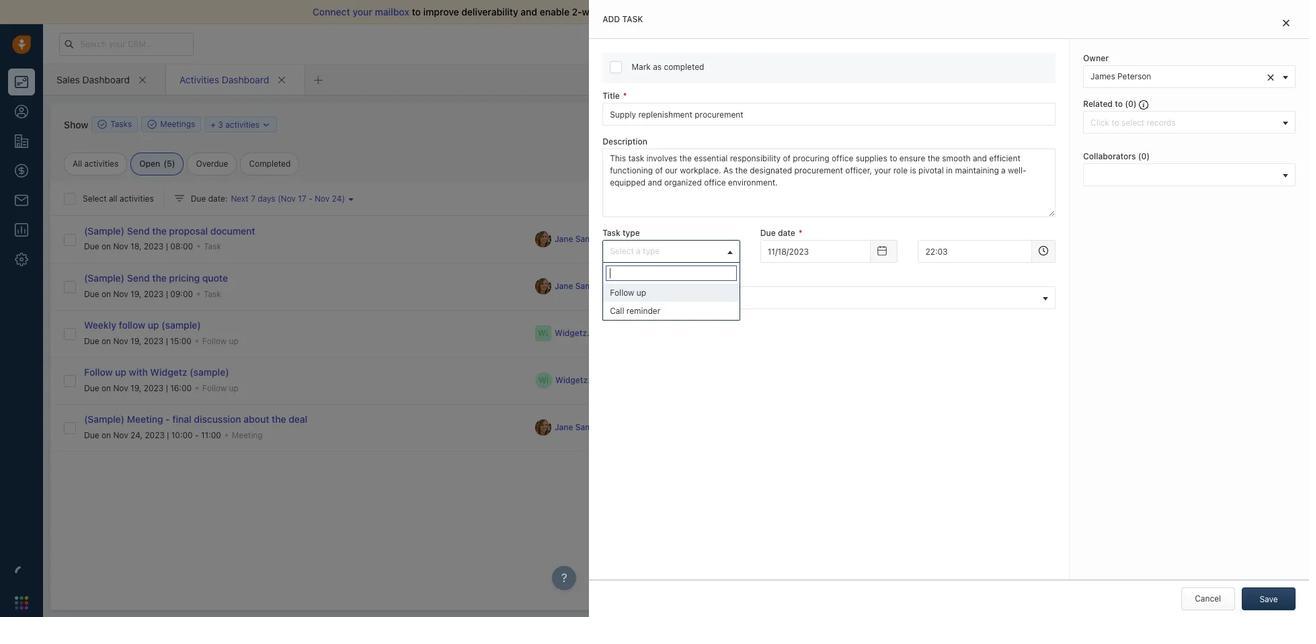 Task type: describe. For each thing, give the bounding box(es) containing it.
0 horizontal spatial -
[[166, 414, 170, 425]]

to inside × tab panel
[[1115, 99, 1123, 109]]

due for (sample) meeting - final discussion about the deal
[[84, 430, 99, 440]]

+ 3 activities
[[211, 119, 259, 129]]

up right 15:00
[[229, 336, 238, 346]]

add meeting button
[[772, 113, 851, 136]]

+ 3 activities link
[[211, 118, 271, 131]]

a
[[636, 246, 641, 256]]

widgetz.io for follow up with widgetz (sample)
[[555, 375, 597, 386]]

configure widgets
[[1082, 105, 1152, 115]]

overdue
[[196, 159, 228, 169]]

widgetz.io (sample) for follow up with widgetz (sample)
[[555, 375, 634, 386]]

18,
[[130, 242, 141, 252]]

select a type button
[[603, 240, 740, 263]]

document
[[210, 225, 255, 237]]

19, for send
[[130, 289, 141, 299]]

widgetz
[[150, 367, 187, 378]]

complete for (sample) send the proposal document
[[836, 234, 871, 244]]

peterson
[[1117, 71, 1151, 81]]

1 vertical spatial 17
[[940, 239, 950, 251]]

view
[[836, 162, 855, 172]]

due for (sample) send the pricing quote
[[84, 289, 99, 299]]

the for pricing
[[152, 273, 167, 284]]

× dialog
[[589, 0, 1309, 617]]

microsoft teams
[[1014, 190, 1077, 200]]

save button
[[1242, 588, 1296, 610]]

final
[[172, 414, 191, 425]]

( right open
[[164, 159, 167, 169]]

close image
[[1283, 19, 1290, 27]]

0 vertical spatial 0
[[1128, 99, 1133, 109]]

( right collaborators
[[1138, 151, 1141, 162]]

weekly
[[84, 320, 116, 331]]

activities dashboard
[[180, 74, 269, 85]]

related to ( 0 )
[[1083, 99, 1139, 109]]

3 jane from the top
[[555, 423, 573, 433]]

add task inside button
[[706, 119, 739, 129]]

sync
[[602, 6, 623, 17]]

title
[[603, 91, 620, 101]]

task inside button
[[723, 119, 739, 129]]

proposal
[[169, 225, 208, 237]]

select a type
[[610, 246, 660, 256]]

follow up for follow up with widgetz (sample)
[[202, 383, 239, 393]]

completed
[[249, 159, 291, 169]]

connect your mailbox to improve deliverability and enable 2-way sync of email conversations.
[[313, 6, 728, 17]]

1 vertical spatial 0
[[1141, 151, 1147, 162]]

connect for connect video conferencing + calendar
[[937, 171, 969, 181]]

due date
[[760, 228, 795, 238]]

mark complete for quote
[[814, 281, 871, 291]]

reminder
[[626, 306, 660, 316]]

(sample) meeting - final discussion about the deal link
[[84, 414, 307, 425]]

3 sampleton from the top
[[575, 423, 617, 433]]

due on nov 24, 2023 | 10:00 - 11:00
[[84, 430, 221, 440]]

save
[[1260, 594, 1278, 604]]

follow up with widgetz (sample)
[[84, 367, 229, 378]]

2023 for final
[[145, 430, 165, 440]]

open
[[139, 159, 160, 169]]

follow up with widgetz (sample) link
[[84, 367, 229, 378]]

on for weekly follow up (sample)
[[101, 336, 111, 346]]

activities
[[180, 74, 219, 85]]

sampleton for (sample) send the proposal document
[[575, 234, 617, 244]]

the for proposal
[[152, 225, 167, 237]]

my calendar
[[940, 137, 994, 149]]

select for select a type
[[610, 246, 634, 256]]

microsoft
[[1014, 190, 1050, 200]]

your
[[353, 6, 372, 17]]

Title text field
[[603, 103, 1056, 126]]

1 horizontal spatial calendar
[[1056, 171, 1089, 181]]

add task button
[[682, 113, 746, 136]]

on for follow up with widgetz (sample)
[[101, 383, 111, 393]]

meeting
[[813, 119, 844, 129]]

open ( 5 )
[[139, 159, 175, 169]]

connect your mailbox link
[[313, 6, 412, 17]]

widgetz.io for weekly follow up (sample)
[[555, 328, 596, 338]]

owner
[[1083, 53, 1109, 63]]

mark for document
[[814, 234, 833, 244]]

configure
[[1082, 105, 1120, 115]]

on for (sample) send the proposal document
[[101, 242, 111, 252]]

conversations.
[[663, 6, 728, 17]]

0 horizontal spatial to
[[412, 6, 421, 17]]

09:00
[[170, 289, 193, 299]]

up right 'follow'
[[148, 320, 159, 331]]

next 7 days ( nov 17 - nov 24 )
[[231, 194, 345, 204]]

jane sampleton (sample) for (sample) send the pricing quote
[[555, 281, 654, 291]]

and
[[521, 6, 537, 17]]

explore plans
[[1055, 38, 1107, 48]]

task for document
[[204, 242, 221, 252]]

Start typing the details about the task… text field
[[603, 149, 1056, 217]]

select an outcome
[[610, 292, 681, 302]]

due for follow up with widgetz (sample)
[[84, 383, 99, 393]]

(sample) send the pricing quote link
[[84, 273, 228, 284]]

1 horizontal spatial -
[[195, 430, 199, 440]]

dashboard for sales dashboard
[[82, 74, 130, 85]]

0 horizontal spatial meeting
[[127, 414, 163, 425]]

0 vertical spatial calendar
[[956, 137, 994, 149]]

task type
[[603, 228, 640, 238]]

quote
[[202, 273, 228, 284]]

plans
[[1086, 38, 1107, 48]]

activity
[[857, 162, 885, 172]]

on for (sample) meeting - final discussion about the deal
[[101, 430, 111, 440]]

mailbox
[[375, 6, 409, 17]]

discussion
[[194, 414, 241, 425]]

+1 for document
[[664, 234, 673, 244]]

meetings
[[160, 119, 195, 129]]

about
[[244, 414, 269, 425]]

jane sampleton (sample) for (sample) send the proposal document
[[555, 234, 654, 244]]

as
[[653, 62, 662, 72]]

19, for up
[[130, 383, 141, 393]]

due for weekly follow up (sample)
[[84, 336, 99, 346]]

explore
[[1055, 38, 1084, 48]]

collaborators ( 0 )
[[1083, 151, 1150, 162]]

3
[[218, 119, 223, 129]]

widgetz.io (sample) link for follow up with widgetz (sample)
[[555, 375, 634, 386]]

follow up inside option
[[610, 288, 646, 298]]

my
[[940, 137, 953, 149]]

mark complete button for (sample) send the proposal document
[[794, 228, 878, 251]]

1 vertical spatial activities
[[84, 159, 119, 169]]

| for widgetz
[[166, 383, 168, 393]]

19, for follow
[[130, 336, 141, 346]]

follow inside option
[[610, 288, 634, 298]]

goals
[[888, 162, 909, 172]]

3 jane sampleton (sample) link from the top
[[555, 422, 654, 433]]

1 vertical spatial meeting
[[232, 430, 263, 440]]

2023 for proposal
[[144, 242, 164, 252]]

widgets
[[1122, 105, 1152, 115]]

08:00
[[170, 242, 193, 252]]

email
[[637, 6, 660, 17]]

way
[[582, 6, 599, 17]]

jane sampleton (sample) link for (sample) send the proposal document
[[555, 233, 654, 245]]

date
[[778, 228, 795, 238]]

on for (sample) send the pricing quote
[[101, 289, 111, 299]]

weekly follow up (sample)
[[84, 320, 201, 331]]

( right configure
[[1125, 99, 1128, 109]]

jane sampleton (sample) link for (sample) send the pricing quote
[[555, 281, 654, 292]]

mark complete for document
[[814, 234, 871, 244]]

days
[[258, 194, 275, 204]]

select for select an outcome
[[610, 292, 634, 302]]

(sample) for (sample) send the pricing quote
[[84, 273, 124, 284]]

configure widgets button
[[1062, 102, 1159, 118]]

connect for connect your mailbox to improve deliverability and enable 2-way sync of email conversations.
[[313, 6, 350, 17]]

select for select all activities
[[83, 194, 107, 204]]

11:00
[[201, 430, 221, 440]]

add task inside × tab panel
[[603, 14, 643, 24]]

select all activities
[[83, 194, 154, 204]]



Task type: locate. For each thing, give the bounding box(es) containing it.
select inside dropdown button
[[610, 246, 634, 256]]

+ inside + 3 activities link
[[211, 119, 216, 129]]

1 (sample) from the top
[[84, 225, 124, 237]]

2 horizontal spatial -
[[309, 194, 312, 204]]

2 horizontal spatial add
[[796, 119, 811, 129]]

0 down peterson
[[1128, 99, 1133, 109]]

none search field inside × tab panel
[[606, 266, 737, 281]]

meeting down about
[[232, 430, 263, 440]]

completed
[[664, 62, 705, 72]]

19, down 'follow'
[[130, 336, 141, 346]]

24,
[[130, 430, 143, 440]]

on up weekly at the left bottom of the page
[[101, 289, 111, 299]]

calendar right my
[[956, 137, 994, 149]]

×
[[1267, 69, 1275, 84]]

on left 24,
[[101, 430, 111, 440]]

view activity goals
[[836, 162, 909, 172]]

1 vertical spatial connect
[[937, 171, 969, 181]]

improve
[[423, 6, 459, 17]]

0 horizontal spatial activities
[[84, 159, 119, 169]]

0 vertical spatial -
[[309, 194, 312, 204]]

on left 18,
[[101, 242, 111, 252]]

0 vertical spatial widgetz.io (sample)
[[555, 328, 633, 338]]

2023 down weekly follow up (sample) on the left of the page
[[144, 336, 164, 346]]

+
[[211, 119, 216, 129], [1048, 171, 1054, 181]]

sales
[[56, 74, 80, 85]]

next
[[231, 194, 248, 204]]

tasks
[[110, 119, 132, 129]]

0 horizontal spatial 17
[[298, 194, 306, 204]]

0 vertical spatial +
[[211, 119, 216, 129]]

-- text field
[[760, 240, 871, 263]]

connect
[[313, 6, 350, 17], [937, 171, 969, 181]]

follow left with on the left bottom
[[84, 367, 113, 378]]

0 vertical spatial add task
[[603, 14, 643, 24]]

mark right date
[[814, 234, 833, 244]]

activities for 3
[[225, 119, 259, 129]]

(sample) send the proposal document link
[[84, 225, 255, 237]]

1 send from the top
[[127, 225, 150, 237]]

1 vertical spatial widgetz.io (sample)
[[555, 375, 634, 386]]

add inside 'button'
[[796, 119, 811, 129]]

1 vertical spatial to
[[1115, 99, 1123, 109]]

(sample) up due on nov 19, 2023 | 09:00
[[84, 273, 124, 284]]

(sample) send the proposal document
[[84, 225, 255, 237]]

3 19, from the top
[[130, 383, 141, 393]]

0 vertical spatial jane sampleton (sample) link
[[555, 233, 654, 245]]

1 mark complete from the top
[[814, 234, 871, 244]]

don't
[[1080, 574, 1100, 584]]

due for (sample) send the proposal document
[[84, 242, 99, 252]]

1 vertical spatial calendar
[[1056, 171, 1089, 181]]

1 vertical spatial sampleton
[[575, 281, 617, 291]]

on down weekly at the left bottom of the page
[[101, 336, 111, 346]]

send for pricing
[[127, 273, 150, 284]]

1 vertical spatial the
[[152, 273, 167, 284]]

follow up for weekly follow up (sample)
[[202, 336, 238, 346]]

select inside button
[[610, 292, 634, 302]]

)
[[1133, 99, 1137, 109], [1147, 151, 1150, 162], [172, 159, 175, 169], [342, 194, 345, 204]]

(sample) for (sample) send the proposal document
[[84, 225, 124, 237]]

dashboard for activities dashboard
[[222, 74, 269, 85]]

call reminder option
[[603, 302, 739, 320]]

1 horizontal spatial task
[[723, 119, 739, 129]]

any
[[1122, 574, 1136, 584]]

1 horizontal spatial to
[[1115, 99, 1123, 109]]

all
[[73, 159, 82, 169]]

all activities
[[73, 159, 119, 169]]

mark complete button down start typing the details about the task… text field
[[794, 228, 878, 251]]

activities inside button
[[225, 119, 259, 129]]

1 horizontal spatial meeting
[[232, 430, 263, 440]]

(sample) down the all
[[84, 225, 124, 237]]

due
[[191, 194, 206, 204], [760, 228, 776, 238], [84, 242, 99, 252], [84, 289, 99, 299], [84, 336, 99, 346], [84, 383, 99, 393], [84, 430, 99, 440]]

1 horizontal spatial activities
[[120, 194, 154, 204]]

connect video conferencing + calendar
[[937, 171, 1089, 181]]

james
[[1091, 71, 1115, 81]]

0 vertical spatial task
[[603, 228, 620, 238]]

2 dashboard from the left
[[222, 74, 269, 85]]

widgetz.io (sample) link for weekly follow up (sample)
[[555, 328, 634, 339]]

2 complete from the top
[[836, 281, 871, 291]]

2 vertical spatial jane
[[555, 423, 573, 433]]

2 jane sampleton (sample) link from the top
[[555, 281, 654, 292]]

1 vertical spatial mark complete
[[814, 281, 871, 291]]

due on nov 19, 2023 | 09:00
[[84, 289, 193, 299]]

due on nov 19, 2023 | 15:00
[[84, 336, 192, 346]]

freshworks switcher image
[[15, 596, 28, 610]]

list box inside × tab panel
[[603, 284, 739, 320]]

on down the follow up with widgetz (sample) link
[[101, 383, 111, 393]]

- left 11:00
[[195, 430, 199, 440]]

complete for (sample) send the pricing quote
[[836, 281, 871, 291]]

jane for (sample) send the pricing quote
[[555, 281, 573, 291]]

| left 15:00
[[166, 336, 168, 346]]

2023 down the follow up with widgetz (sample) link
[[144, 383, 164, 393]]

mark complete button down -- text box
[[794, 275, 878, 298]]

1 complete from the top
[[836, 234, 871, 244]]

1 vertical spatial 19,
[[130, 336, 141, 346]]

send
[[127, 225, 150, 237], [127, 273, 150, 284]]

1 vertical spatial type
[[643, 246, 660, 256]]

0 horizontal spatial task
[[622, 14, 643, 24]]

select an outcome button
[[603, 286, 1056, 309]]

+ left "3"
[[211, 119, 216, 129]]

an
[[636, 292, 645, 302]]

2 sampleton from the top
[[575, 281, 617, 291]]

2 19, from the top
[[130, 336, 141, 346]]

mark for quote
[[814, 281, 833, 291]]

cancel button
[[1181, 588, 1235, 610]]

2 vertical spatial select
[[610, 292, 634, 302]]

you don't have any links.
[[1064, 574, 1158, 584]]

1 vertical spatial task
[[204, 242, 221, 252]]

1 on from the top
[[101, 242, 111, 252]]

+ 3 activities button
[[205, 116, 277, 132]]

0 vertical spatial (sample)
[[84, 225, 124, 237]]

mark down -- text box
[[814, 281, 833, 291]]

1 horizontal spatial add
[[706, 119, 721, 129]]

jane sampleton (sample) link
[[555, 233, 654, 245], [555, 281, 654, 292], [555, 422, 654, 433]]

4 on from the top
[[101, 383, 111, 393]]

0 horizontal spatial type
[[623, 228, 640, 238]]

0 vertical spatial to
[[412, 6, 421, 17]]

2023 for pricing
[[144, 289, 164, 299]]

type up select a type at the top of the page
[[623, 228, 640, 238]]

1 horizontal spatial 0
[[1141, 151, 1147, 162]]

1 vertical spatial add task
[[706, 119, 739, 129]]

19, down (sample) send the pricing quote link
[[130, 289, 141, 299]]

0 horizontal spatial connect
[[313, 6, 350, 17]]

17
[[298, 194, 306, 204], [940, 239, 950, 251]]

0 horizontal spatial add task
[[603, 14, 643, 24]]

2 vertical spatial -
[[195, 430, 199, 440]]

activities right "3"
[[225, 119, 259, 129]]

2 vertical spatial 19,
[[130, 383, 141, 393]]

| for final
[[167, 430, 169, 440]]

1 horizontal spatial 17
[[940, 239, 950, 251]]

0 vertical spatial 19,
[[130, 289, 141, 299]]

(sample)
[[619, 234, 654, 244], [619, 281, 654, 291], [161, 320, 201, 331], [599, 328, 633, 338], [190, 367, 229, 378], [599, 375, 634, 386], [619, 423, 654, 433]]

2 (sample) from the top
[[84, 273, 124, 284]]

list box containing follow up
[[603, 284, 739, 320]]

send up due on nov 19, 2023 | 09:00
[[127, 273, 150, 284]]

1 mark complete button from the top
[[794, 228, 878, 251]]

type right a on the left top of page
[[643, 246, 660, 256]]

conferencing
[[995, 171, 1046, 181]]

the up due on nov 18, 2023 | 08:00 on the left top
[[152, 225, 167, 237]]

| for pricing
[[166, 289, 168, 299]]

mark as completed
[[632, 62, 705, 72]]

+1 for quote
[[664, 281, 673, 291]]

0 vertical spatial meeting
[[127, 414, 163, 425]]

1 horizontal spatial add task
[[706, 119, 739, 129]]

task down document
[[204, 242, 221, 252]]

1 19, from the top
[[130, 289, 141, 299]]

0 vertical spatial jane sampleton (sample)
[[555, 234, 654, 244]]

0 horizontal spatial 0
[[1128, 99, 1133, 109]]

1 vertical spatial mark complete button
[[794, 275, 878, 298]]

0 vertical spatial mark
[[632, 62, 651, 72]]

mark complete button for (sample) send the pricing quote
[[794, 275, 878, 298]]

0 right collaborators
[[1141, 151, 1147, 162]]

0 vertical spatial sampleton
[[575, 234, 617, 244]]

- left 24
[[309, 194, 312, 204]]

10:00
[[171, 430, 193, 440]]

select left a on the left top of page
[[610, 246, 634, 256]]

0 vertical spatial send
[[127, 225, 150, 237]]

dashboard up + 3 activities button
[[222, 74, 269, 85]]

task
[[622, 14, 643, 24], [723, 119, 739, 129]]

due date:
[[191, 194, 228, 204]]

1 jane from the top
[[555, 234, 573, 244]]

- left final at left bottom
[[166, 414, 170, 425]]

more
[[866, 119, 885, 129]]

0
[[1128, 99, 1133, 109], [1141, 151, 1147, 162]]

send for proposal
[[127, 225, 150, 237]]

1 vertical spatial +1
[[664, 281, 673, 291]]

mark complete
[[814, 234, 871, 244], [814, 281, 871, 291]]

| left 10:00
[[167, 430, 169, 440]]

1 vertical spatial widgetz.io (sample) link
[[555, 375, 634, 386]]

follow up option
[[603, 284, 739, 302]]

complete down start typing the details about the task… text field
[[836, 234, 871, 244]]

0 vertical spatial the
[[152, 225, 167, 237]]

show
[[64, 119, 88, 130]]

1 vertical spatial jane sampleton (sample) link
[[555, 281, 654, 292]]

1 vertical spatial task
[[723, 119, 739, 129]]

list box
[[603, 284, 739, 320]]

1 vertical spatial (sample)
[[84, 273, 124, 284]]

1 dashboard from the left
[[82, 74, 130, 85]]

(sample) for (sample) meeting - final discussion about the deal
[[84, 414, 124, 425]]

mark complete right date
[[814, 234, 871, 244]]

19, down with on the left bottom
[[130, 383, 141, 393]]

+1
[[664, 234, 673, 244], [664, 281, 673, 291]]

widgetz.io (sample)
[[555, 328, 633, 338], [555, 375, 634, 386]]

1 horizontal spatial type
[[643, 246, 660, 256]]

2 vertical spatial task
[[204, 289, 221, 299]]

due on nov 18, 2023 | 08:00
[[84, 242, 193, 252]]

add inside button
[[706, 119, 721, 129]]

| for (sample)
[[166, 336, 168, 346]]

| left "16:00"
[[166, 383, 168, 393]]

2023 for widgetz
[[144, 383, 164, 393]]

follow right 15:00
[[202, 336, 227, 346]]

3 on from the top
[[101, 336, 111, 346]]

add for add meeting 'button'
[[796, 119, 811, 129]]

connect left video
[[937, 171, 969, 181]]

1 vertical spatial +
[[1048, 171, 1054, 181]]

follow up discussion
[[202, 383, 227, 393]]

add
[[603, 14, 620, 24], [706, 119, 721, 129], [796, 119, 811, 129]]

0 vertical spatial jane
[[555, 234, 573, 244]]

Search your CRM... text field
[[59, 33, 194, 55]]

2023 for (sample)
[[144, 336, 164, 346]]

pricing
[[169, 273, 200, 284]]

2023 down (sample) send the pricing quote link
[[144, 289, 164, 299]]

weekly follow up (sample) link
[[84, 320, 201, 331]]

None text field
[[918, 240, 1032, 263]]

2 +1 from the top
[[664, 281, 673, 291]]

0 vertical spatial connect
[[313, 6, 350, 17]]

due inside × tab panel
[[760, 228, 776, 238]]

down image
[[262, 120, 271, 129]]

activities right the all
[[120, 194, 154, 204]]

1 vertical spatial mark
[[814, 234, 833, 244]]

to
[[412, 6, 421, 17], [1115, 99, 1123, 109]]

select up call
[[610, 292, 634, 302]]

activities for all
[[120, 194, 154, 204]]

sampleton for (sample) send the pricing quote
[[575, 281, 617, 291]]

0 horizontal spatial dashboard
[[82, 74, 130, 85]]

0 vertical spatial widgetz.io
[[555, 328, 596, 338]]

meeting up due on nov 24, 2023 | 10:00 - 11:00
[[127, 414, 163, 425]]

2 vertical spatial jane sampleton (sample)
[[555, 423, 654, 433]]

connect left your
[[313, 6, 350, 17]]

dashboard
[[82, 74, 130, 85], [222, 74, 269, 85]]

due on nov 19, 2023 | 16:00
[[84, 383, 192, 393]]

2 vertical spatial sampleton
[[575, 423, 617, 433]]

1 vertical spatial widgetz.io
[[555, 375, 597, 386]]

cancel
[[1195, 594, 1221, 604]]

up up discussion
[[229, 383, 239, 393]]

follow up
[[610, 288, 646, 298], [202, 336, 238, 346], [202, 383, 239, 393]]

7
[[251, 194, 255, 204]]

3 (sample) from the top
[[84, 414, 124, 425]]

| for proposal
[[166, 242, 168, 252]]

5 on from the top
[[101, 430, 111, 440]]

1 horizontal spatial dashboard
[[222, 74, 269, 85]]

activities right all at the left top
[[84, 159, 119, 169]]

explore plans link
[[1048, 36, 1115, 52]]

17 nov
[[940, 239, 970, 251]]

2 vertical spatial the
[[272, 414, 286, 425]]

-
[[309, 194, 312, 204], [166, 414, 170, 425], [195, 430, 199, 440]]

| left 08:00
[[166, 242, 168, 252]]

collaborators
[[1083, 151, 1136, 162]]

add for add task button
[[706, 119, 721, 129]]

up inside follow up option
[[637, 288, 646, 298]]

select left the all
[[83, 194, 107, 204]]

2 jane sampleton (sample) from the top
[[555, 281, 654, 291]]

1 jane sampleton (sample) link from the top
[[555, 233, 654, 245]]

(sample) down due on nov 19, 2023 | 16:00
[[84, 414, 124, 425]]

follow down outcome
[[610, 288, 634, 298]]

Click to select records search field
[[1087, 116, 1278, 130]]

2 mark complete from the top
[[814, 281, 871, 291]]

task up select a type at the top of the page
[[603, 228, 620, 238]]

0 vertical spatial widgetz.io (sample) link
[[555, 328, 634, 339]]

the left pricing
[[152, 273, 167, 284]]

add inside × tab panel
[[603, 14, 620, 24]]

1 +1 from the top
[[664, 234, 673, 244]]

0 vertical spatial complete
[[836, 234, 871, 244]]

+1 right the task type at the left of page
[[664, 234, 673, 244]]

enable
[[540, 6, 569, 17]]

deliverability
[[461, 6, 518, 17]]

1 vertical spatial jane
[[555, 281, 573, 291]]

calendar up teams
[[1056, 171, 1089, 181]]

+ up microsoft teams
[[1048, 171, 1054, 181]]

activities
[[225, 119, 259, 129], [84, 159, 119, 169], [120, 194, 154, 204]]

2 on from the top
[[101, 289, 111, 299]]

0 vertical spatial 17
[[298, 194, 306, 204]]

(sample) send the pricing quote
[[84, 273, 228, 284]]

2 horizontal spatial activities
[[225, 119, 259, 129]]

0 vertical spatial mark complete button
[[794, 228, 878, 251]]

1 sampleton from the top
[[575, 234, 617, 244]]

dashboard right sales
[[82, 74, 130, 85]]

0 horizontal spatial add
[[603, 14, 620, 24]]

mark inside × tab panel
[[632, 62, 651, 72]]

2 jane from the top
[[555, 281, 573, 291]]

send email image
[[1176, 38, 1185, 50]]

task for quote
[[204, 289, 221, 299]]

up up reminder
[[637, 288, 646, 298]]

0 vertical spatial mark complete
[[814, 234, 871, 244]]

sales dashboard
[[56, 74, 130, 85]]

type inside dropdown button
[[643, 246, 660, 256]]

1 vertical spatial select
[[610, 246, 634, 256]]

0 vertical spatial task
[[622, 14, 643, 24]]

2 send from the top
[[127, 273, 150, 284]]

have
[[1102, 574, 1120, 584]]

task inside × tab panel
[[622, 14, 643, 24]]

follow up up discussion
[[202, 383, 239, 393]]

the left the deal
[[272, 414, 286, 425]]

up left with on the left bottom
[[115, 367, 126, 378]]

james peterson
[[1091, 71, 1151, 81]]

send up due on nov 18, 2023 | 08:00 on the left top
[[127, 225, 150, 237]]

jane for (sample) send the proposal document
[[555, 234, 573, 244]]

1 jane sampleton (sample) from the top
[[555, 234, 654, 244]]

0 vertical spatial type
[[623, 228, 640, 238]]

5
[[167, 159, 172, 169]]

mark left as
[[632, 62, 651, 72]]

meeting
[[127, 414, 163, 425], [232, 430, 263, 440]]

task inside × tab panel
[[603, 228, 620, 238]]

0 vertical spatial activities
[[225, 119, 259, 129]]

× tab panel
[[589, 0, 1309, 617]]

2023 right 18,
[[144, 242, 164, 252]]

15:00
[[170, 336, 192, 346]]

description
[[603, 137, 647, 147]]

view activity goals link
[[823, 162, 909, 173]]

1 vertical spatial send
[[127, 273, 150, 284]]

2 vertical spatial (sample)
[[84, 414, 124, 425]]

widgetz.io (sample) for weekly follow up (sample)
[[555, 328, 633, 338]]

follow up right 15:00
[[202, 336, 238, 346]]

2 vertical spatial mark
[[814, 281, 833, 291]]

1 vertical spatial jane sampleton (sample)
[[555, 281, 654, 291]]

mark
[[632, 62, 651, 72], [814, 234, 833, 244], [814, 281, 833, 291]]

(sample)
[[84, 225, 124, 237], [84, 273, 124, 284], [84, 414, 124, 425]]

complete down -- text box
[[836, 281, 871, 291]]

1 vertical spatial follow up
[[202, 336, 238, 346]]

outcome
[[603, 274, 638, 284]]

+1 up outcome
[[664, 281, 673, 291]]

1 horizontal spatial +
[[1048, 171, 1054, 181]]

2 vertical spatial jane sampleton (sample) link
[[555, 422, 654, 433]]

you
[[1064, 574, 1078, 584]]

3 jane sampleton (sample) from the top
[[555, 423, 654, 433]]

mark complete down -- text box
[[814, 281, 871, 291]]

0 vertical spatial +1
[[664, 234, 673, 244]]

2 vertical spatial follow up
[[202, 383, 239, 393]]

related
[[1083, 99, 1113, 109]]

| left 09:00
[[166, 289, 168, 299]]

follow up down outcome
[[610, 288, 646, 298]]

1 vertical spatial -
[[166, 414, 170, 425]]

task down the quote
[[204, 289, 221, 299]]

task
[[603, 228, 620, 238], [204, 242, 221, 252], [204, 289, 221, 299]]

2023 right 24,
[[145, 430, 165, 440]]

jane sampleton (sample)
[[555, 234, 654, 244], [555, 281, 654, 291], [555, 423, 654, 433]]

2 mark complete button from the top
[[794, 275, 878, 298]]

None search field
[[606, 266, 737, 281]]

1 vertical spatial complete
[[836, 281, 871, 291]]

widgetz.io
[[555, 328, 596, 338], [555, 375, 597, 386]]

( right 'days'
[[278, 194, 281, 204]]

1 horizontal spatial connect
[[937, 171, 969, 181]]

0 horizontal spatial calendar
[[956, 137, 994, 149]]

0 vertical spatial follow up
[[610, 288, 646, 298]]



Task type: vqa. For each thing, say whether or not it's contained in the screenshot.
Patel
no



